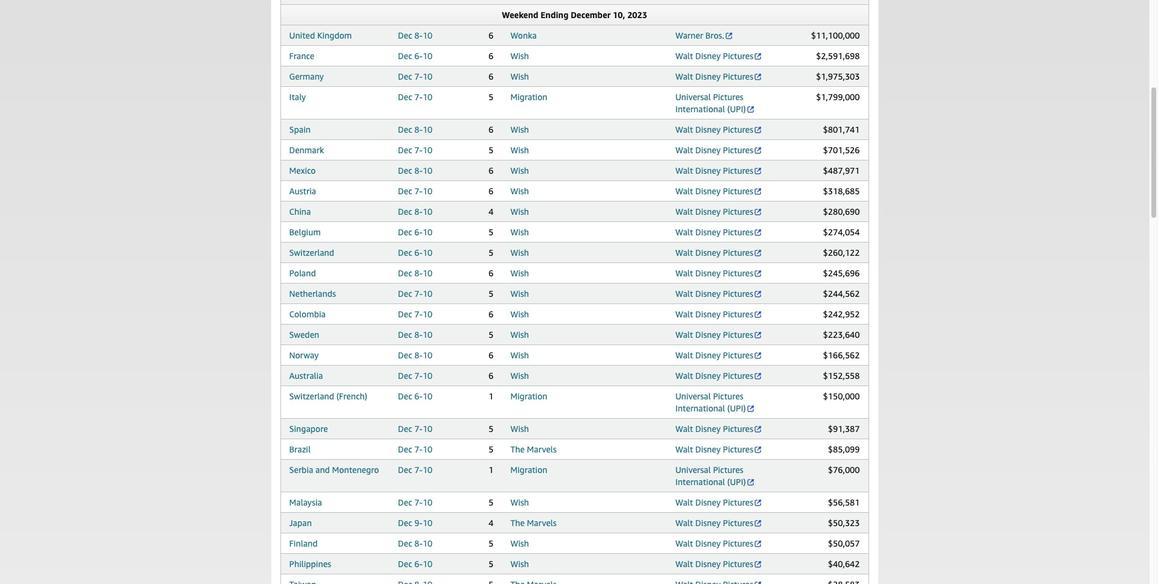 Task type: locate. For each thing, give the bounding box(es) containing it.
$85,099
[[829, 444, 860, 454]]

4 for the marvels
[[489, 518, 494, 528]]

3 universal pictures international (upi) from the top
[[676, 465, 746, 487]]

14 dec from the top
[[398, 309, 412, 319]]

6 for norway
[[489, 350, 494, 360]]

wish for colombia
[[511, 309, 529, 319]]

8- for finland
[[415, 538, 423, 549]]

2 the marvels link from the top
[[511, 518, 557, 528]]

8- for sweden
[[415, 330, 423, 340]]

9 walt from the top
[[676, 247, 694, 258]]

7- for malaysia
[[415, 497, 423, 508]]

1 6 from the top
[[489, 30, 494, 40]]

switzerland for switzerland link
[[289, 247, 334, 258]]

disney for $280,690
[[696, 206, 721, 217]]

(upi) for $150,000
[[728, 403, 746, 413]]

5 walt disney pictures from the top
[[676, 165, 754, 176]]

13 wish link from the top
[[511, 330, 529, 340]]

wish for switzerland
[[511, 247, 529, 258]]

0 vertical spatial universal pictures international (upi)
[[676, 92, 746, 114]]

international
[[676, 104, 726, 114], [676, 403, 726, 413], [676, 477, 726, 487]]

1 vertical spatial universal
[[676, 391, 711, 401]]

$487,971
[[824, 165, 860, 176]]

walt disney pictures for $40,642
[[676, 559, 754, 569]]

walt for $274,054
[[676, 227, 694, 237]]

universal pictures international (upi) link for $76,000
[[676, 465, 755, 487]]

16 disney from the top
[[696, 424, 721, 434]]

walt for $244,562
[[676, 288, 694, 299]]

8- for spain
[[415, 124, 423, 135]]

0 vertical spatial the
[[511, 444, 525, 454]]

14 10 from the top
[[423, 309, 433, 319]]

1 vertical spatial the marvels link
[[511, 518, 557, 528]]

6- for belgium
[[415, 227, 423, 237]]

walt disney pictures link for $245,696
[[676, 268, 763, 278]]

the marvels
[[511, 444, 557, 454], [511, 518, 557, 528]]

pictures for $40,642
[[723, 559, 754, 569]]

walt disney pictures link
[[676, 51, 763, 61], [676, 71, 763, 81], [676, 124, 763, 135], [676, 145, 763, 155], [676, 165, 763, 176], [676, 186, 763, 196], [676, 206, 763, 217], [676, 227, 763, 237], [676, 247, 763, 258], [676, 268, 763, 278], [676, 288, 763, 299], [676, 309, 763, 319], [676, 330, 763, 340], [676, 350, 763, 360], [676, 371, 763, 381], [676, 424, 763, 434], [676, 444, 763, 454], [676, 497, 763, 508], [676, 518, 763, 528], [676, 538, 763, 549], [676, 559, 763, 569]]

7 wish link from the top
[[511, 206, 529, 217]]

walt for $245,696
[[676, 268, 694, 278]]

10 for china
[[423, 206, 433, 217]]

wish link for poland
[[511, 268, 529, 278]]

2 international from the top
[[676, 403, 726, 413]]

1 vertical spatial migration link
[[511, 391, 548, 401]]

17 walt from the top
[[676, 444, 694, 454]]

1 4 from the top
[[489, 206, 494, 217]]

wonka
[[511, 30, 537, 40]]

1 the marvels link from the top
[[511, 444, 557, 454]]

6 dec 7-10 link from the top
[[398, 309, 433, 319]]

6 wish link from the top
[[511, 186, 529, 196]]

sweden link
[[289, 330, 319, 340]]

9 dec 7-10 from the top
[[398, 444, 433, 454]]

5 dec 8-10 link from the top
[[398, 268, 433, 278]]

disney for $56,581
[[696, 497, 721, 508]]

9 7- from the top
[[415, 444, 423, 454]]

walt disney pictures
[[676, 51, 754, 61], [676, 71, 754, 81], [676, 124, 754, 135], [676, 145, 754, 155], [676, 165, 754, 176], [676, 186, 754, 196], [676, 206, 754, 217], [676, 227, 754, 237], [676, 247, 754, 258], [676, 268, 754, 278], [676, 288, 754, 299], [676, 309, 754, 319], [676, 330, 754, 340], [676, 350, 754, 360], [676, 371, 754, 381], [676, 424, 754, 434], [676, 444, 754, 454], [676, 497, 754, 508], [676, 518, 754, 528], [676, 538, 754, 549], [676, 559, 754, 569]]

1 vertical spatial international
[[676, 403, 726, 413]]

10 for australia
[[423, 371, 433, 381]]

dec
[[398, 30, 412, 40], [398, 51, 412, 61], [398, 71, 412, 81], [398, 92, 412, 102], [398, 124, 412, 135], [398, 145, 412, 155], [398, 165, 412, 176], [398, 186, 412, 196], [398, 206, 412, 217], [398, 227, 412, 237], [398, 247, 412, 258], [398, 268, 412, 278], [398, 288, 412, 299], [398, 309, 412, 319], [398, 330, 412, 340], [398, 350, 412, 360], [398, 371, 412, 381], [398, 391, 412, 401], [398, 424, 412, 434], [398, 444, 412, 454], [398, 465, 412, 475], [398, 497, 412, 508], [398, 518, 412, 528], [398, 538, 412, 549], [398, 559, 412, 569]]

the marvels link
[[511, 444, 557, 454], [511, 518, 557, 528]]

belgium
[[289, 227, 321, 237]]

walt for $40,642
[[676, 559, 694, 569]]

20 walt disney pictures link from the top
[[676, 538, 763, 549]]

2 walt from the top
[[676, 71, 694, 81]]

4 for wish
[[489, 206, 494, 217]]

$260,122
[[824, 247, 860, 258]]

6 10 from the top
[[423, 145, 433, 155]]

4 wish link from the top
[[511, 145, 529, 155]]

weekend
[[502, 10, 539, 20]]

2 4 from the top
[[489, 518, 494, 528]]

wish link for germany
[[511, 71, 529, 81]]

1 vertical spatial migration
[[511, 391, 548, 401]]

17 dec from the top
[[398, 371, 412, 381]]

12 walt disney pictures from the top
[[676, 309, 754, 319]]

6
[[489, 30, 494, 40], [489, 51, 494, 61], [489, 71, 494, 81], [489, 124, 494, 135], [489, 165, 494, 176], [489, 186, 494, 196], [489, 268, 494, 278], [489, 309, 494, 319], [489, 350, 494, 360], [489, 371, 494, 381]]

8 8- from the top
[[415, 538, 423, 549]]

17 walt disney pictures from the top
[[676, 444, 754, 454]]

walt for $260,122
[[676, 247, 694, 258]]

wish link for austria
[[511, 186, 529, 196]]

0 vertical spatial universal pictures international (upi) link
[[676, 92, 755, 114]]

disney for $487,971
[[696, 165, 721, 176]]

6 7- from the top
[[415, 309, 423, 319]]

walt disney pictures for $2,591,698
[[676, 51, 754, 61]]

dec for colombia
[[398, 309, 412, 319]]

dec for united kingdom
[[398, 30, 412, 40]]

15 walt from the top
[[676, 371, 694, 381]]

16 walt disney pictures link from the top
[[676, 424, 763, 434]]

dec 7-10 link for italy
[[398, 92, 433, 102]]

21 10 from the top
[[423, 465, 433, 475]]

7- for germany
[[415, 71, 423, 81]]

2 vertical spatial universal pictures international (upi)
[[676, 465, 746, 487]]

switzerland
[[289, 247, 334, 258], [289, 391, 334, 401]]

switzerland link
[[289, 247, 334, 258]]

10 for belgium
[[423, 227, 433, 237]]

14 wish link from the top
[[511, 350, 529, 360]]

disney for $318,685
[[696, 186, 721, 196]]

mexico link
[[289, 165, 316, 176]]

2 10 from the top
[[423, 51, 433, 61]]

2 vertical spatial universal
[[676, 465, 711, 475]]

2 walt disney pictures from the top
[[676, 71, 754, 81]]

12 wish link from the top
[[511, 309, 529, 319]]

the
[[511, 444, 525, 454], [511, 518, 525, 528]]

wish for austria
[[511, 186, 529, 196]]

dec 8-10 link for mexico
[[398, 165, 433, 176]]

0 vertical spatial (upi)
[[728, 104, 746, 114]]

1 vertical spatial 1
[[489, 465, 494, 475]]

19 walt disney pictures from the top
[[676, 518, 754, 528]]

dec 9-10
[[398, 518, 433, 528]]

dec 7-10 link
[[398, 71, 433, 81], [398, 92, 433, 102], [398, 145, 433, 155], [398, 186, 433, 196], [398, 288, 433, 299], [398, 309, 433, 319], [398, 371, 433, 381], [398, 424, 433, 434], [398, 444, 433, 454], [398, 465, 433, 475], [398, 497, 433, 508]]

8- for china
[[415, 206, 423, 217]]

dec for mexico
[[398, 165, 412, 176]]

wish for denmark
[[511, 145, 529, 155]]

0 vertical spatial the marvels
[[511, 444, 557, 454]]

dec 8-10
[[398, 30, 433, 40], [398, 124, 433, 135], [398, 165, 433, 176], [398, 206, 433, 217], [398, 268, 433, 278], [398, 330, 433, 340], [398, 350, 433, 360], [398, 538, 433, 549]]

walt disney pictures for $152,558
[[676, 371, 754, 381]]

migration link for italy
[[511, 92, 548, 102]]

4
[[489, 206, 494, 217], [489, 518, 494, 528]]

walt disney pictures link for $152,558
[[676, 371, 763, 381]]

2 migration link from the top
[[511, 391, 548, 401]]

6 dec 8-10 from the top
[[398, 330, 433, 340]]

universal pictures international (upi) link
[[676, 92, 755, 114], [676, 391, 755, 413], [676, 465, 755, 487]]

15 walt disney pictures link from the top
[[676, 371, 763, 381]]

7- for italy
[[415, 92, 423, 102]]

1 vertical spatial universal pictures international (upi) link
[[676, 391, 755, 413]]

switzerland (french) link
[[289, 391, 368, 401]]

10 for switzerland
[[423, 247, 433, 258]]

4 8- from the top
[[415, 206, 423, 217]]

9 dec 7-10 link from the top
[[398, 444, 433, 454]]

6-
[[415, 51, 423, 61], [415, 227, 423, 237], [415, 247, 423, 258], [415, 391, 423, 401], [415, 559, 423, 569]]

2 disney from the top
[[696, 71, 721, 81]]

5 10 from the top
[[423, 124, 433, 135]]

walt disney pictures for $318,685
[[676, 186, 754, 196]]

disney for $91,387
[[696, 424, 721, 434]]

walt
[[676, 51, 694, 61], [676, 71, 694, 81], [676, 124, 694, 135], [676, 145, 694, 155], [676, 165, 694, 176], [676, 186, 694, 196], [676, 206, 694, 217], [676, 227, 694, 237], [676, 247, 694, 258], [676, 268, 694, 278], [676, 288, 694, 299], [676, 309, 694, 319], [676, 330, 694, 340], [676, 350, 694, 360], [676, 371, 694, 381], [676, 424, 694, 434], [676, 444, 694, 454], [676, 497, 694, 508], [676, 518, 694, 528], [676, 538, 694, 549], [676, 559, 694, 569]]

2 dec 6-10 link from the top
[[398, 227, 433, 237]]

5 8- from the top
[[415, 268, 423, 278]]

2 vertical spatial migration
[[511, 465, 548, 475]]

2 universal pictures international (upi) from the top
[[676, 391, 746, 413]]

$91,387
[[829, 424, 860, 434]]

walt for $2,591,698
[[676, 51, 694, 61]]

3 disney from the top
[[696, 124, 721, 135]]

15 walt disney pictures from the top
[[676, 371, 754, 381]]

migration link
[[511, 92, 548, 102], [511, 391, 548, 401], [511, 465, 548, 475]]

14 disney from the top
[[696, 350, 721, 360]]

18 walt from the top
[[676, 497, 694, 508]]

20 walt from the top
[[676, 538, 694, 549]]

2 vertical spatial universal pictures international (upi) link
[[676, 465, 755, 487]]

walt disney pictures link for $244,562
[[676, 288, 763, 299]]

0 vertical spatial switzerland
[[289, 247, 334, 258]]

6 dec 7-10 from the top
[[398, 309, 433, 319]]

disney for $40,642
[[696, 559, 721, 569]]

24 10 from the top
[[423, 538, 433, 549]]

15 disney from the top
[[696, 371, 721, 381]]

dec for brazil
[[398, 444, 412, 454]]

1 dec 6-10 link from the top
[[398, 51, 433, 61]]

0 vertical spatial marvels
[[527, 444, 557, 454]]

0 vertical spatial 4
[[489, 206, 494, 217]]

pictures for $50,057
[[723, 538, 754, 549]]

walt disney pictures for $91,387
[[676, 424, 754, 434]]

switzerland down australia link
[[289, 391, 334, 401]]

1 vertical spatial the marvels
[[511, 518, 557, 528]]

3 dec from the top
[[398, 71, 412, 81]]

walt disney pictures link for $166,562
[[676, 350, 763, 360]]

walt for $166,562
[[676, 350, 694, 360]]

$701,526
[[824, 145, 860, 155]]

3 8- from the top
[[415, 165, 423, 176]]

pictures for $280,690
[[723, 206, 754, 217]]

8 dec 7-10 link from the top
[[398, 424, 433, 434]]

18 dec from the top
[[398, 391, 412, 401]]

18 walt disney pictures from the top
[[676, 497, 754, 508]]

united kingdom link
[[289, 30, 352, 40]]

7 walt from the top
[[676, 206, 694, 217]]

dec 7-10 for germany
[[398, 71, 433, 81]]

10 dec from the top
[[398, 227, 412, 237]]

13 10 from the top
[[423, 288, 433, 299]]

5 dec 7-10 from the top
[[398, 288, 433, 299]]

austria
[[289, 186, 316, 196]]

1 for dec 6-10
[[489, 391, 494, 401]]

pictures for $260,122
[[723, 247, 754, 258]]

bros.
[[706, 30, 725, 40]]

wish link
[[511, 51, 529, 61], [511, 71, 529, 81], [511, 124, 529, 135], [511, 145, 529, 155], [511, 165, 529, 176], [511, 186, 529, 196], [511, 206, 529, 217], [511, 227, 529, 237], [511, 247, 529, 258], [511, 268, 529, 278], [511, 288, 529, 299], [511, 309, 529, 319], [511, 330, 529, 340], [511, 350, 529, 360], [511, 371, 529, 381], [511, 424, 529, 434], [511, 497, 529, 508], [511, 538, 529, 549], [511, 559, 529, 569]]

3 (upi) from the top
[[728, 477, 746, 487]]

22 10 from the top
[[423, 497, 433, 508]]

italy link
[[289, 92, 306, 102]]

switzerland down belgium
[[289, 247, 334, 258]]

9 wish link from the top
[[511, 247, 529, 258]]

4 wish from the top
[[511, 145, 529, 155]]

8 dec 7-10 from the top
[[398, 424, 433, 434]]

december
[[571, 10, 611, 20]]

1 vertical spatial (upi)
[[728, 403, 746, 413]]

2 the marvels from the top
[[511, 518, 557, 528]]

walt for $1,975,303
[[676, 71, 694, 81]]

9-
[[415, 518, 423, 528]]

dec 7-10 link for singapore
[[398, 424, 433, 434]]

philippines
[[289, 559, 331, 569]]

dec 8-10 link
[[398, 30, 433, 40], [398, 124, 433, 135], [398, 165, 433, 176], [398, 206, 433, 217], [398, 268, 433, 278], [398, 330, 433, 340], [398, 350, 433, 360], [398, 538, 433, 549]]

walt disney pictures link for $91,387
[[676, 424, 763, 434]]

6 walt disney pictures link from the top
[[676, 186, 763, 196]]

the marvels link for 5
[[511, 444, 557, 454]]

0 vertical spatial universal
[[676, 92, 711, 102]]

$11,100,000
[[812, 30, 860, 40]]

16 wish from the top
[[511, 424, 529, 434]]

dec 7-10 link for brazil
[[398, 444, 433, 454]]

serbia
[[289, 465, 313, 475]]

3 walt from the top
[[676, 124, 694, 135]]

3 universal from the top
[[676, 465, 711, 475]]

disney
[[696, 51, 721, 61], [696, 71, 721, 81], [696, 124, 721, 135], [696, 145, 721, 155], [696, 165, 721, 176], [696, 186, 721, 196], [696, 206, 721, 217], [696, 227, 721, 237], [696, 247, 721, 258], [696, 268, 721, 278], [696, 288, 721, 299], [696, 309, 721, 319], [696, 330, 721, 340], [696, 350, 721, 360], [696, 371, 721, 381], [696, 424, 721, 434], [696, 444, 721, 454], [696, 497, 721, 508], [696, 518, 721, 528], [696, 538, 721, 549], [696, 559, 721, 569]]

4 7- from the top
[[415, 186, 423, 196]]

wish for china
[[511, 206, 529, 217]]

10 disney from the top
[[696, 268, 721, 278]]

0 vertical spatial migration link
[[511, 92, 548, 102]]

5 walt from the top
[[676, 165, 694, 176]]

dec 7-10 for malaysia
[[398, 497, 433, 508]]

dec for denmark
[[398, 145, 412, 155]]

pictures for $274,054
[[723, 227, 754, 237]]

migration
[[511, 92, 548, 102], [511, 391, 548, 401], [511, 465, 548, 475]]

dec for switzerland (french)
[[398, 391, 412, 401]]

wish for belgium
[[511, 227, 529, 237]]

brazil link
[[289, 444, 311, 454]]

$150,000
[[824, 391, 860, 401]]

1 vertical spatial marvels
[[527, 518, 557, 528]]

dec 8-10 for poland
[[398, 268, 433, 278]]

dec 7-10 for colombia
[[398, 309, 433, 319]]

1 vertical spatial the
[[511, 518, 525, 528]]

5 for singapore
[[489, 424, 494, 434]]

denmark
[[289, 145, 324, 155]]

$1,799,000
[[817, 92, 860, 102]]

austria link
[[289, 186, 316, 196]]

23 10 from the top
[[423, 518, 433, 528]]

dec 8-10 for china
[[398, 206, 433, 217]]

5 6- from the top
[[415, 559, 423, 569]]

japan link
[[289, 518, 312, 528]]

9 5 from the top
[[489, 497, 494, 508]]

dec 7-10 link for denmark
[[398, 145, 433, 155]]

4 dec 7-10 link from the top
[[398, 186, 433, 196]]

1 vertical spatial switzerland
[[289, 391, 334, 401]]

5 for finland
[[489, 538, 494, 549]]

international for $1,799,000
[[676, 104, 726, 114]]

china link
[[289, 206, 311, 217]]

1 universal pictures international (upi) link from the top
[[676, 92, 755, 114]]

mexico
[[289, 165, 316, 176]]

2 8- from the top
[[415, 124, 423, 135]]

0 vertical spatial migration
[[511, 92, 548, 102]]

0 vertical spatial the marvels link
[[511, 444, 557, 454]]

0 vertical spatial international
[[676, 104, 726, 114]]

dec 8-10 link for finland
[[398, 538, 433, 549]]

7 disney from the top
[[696, 206, 721, 217]]

pictures
[[723, 51, 754, 61], [723, 71, 754, 81], [713, 92, 744, 102], [723, 124, 754, 135], [723, 145, 754, 155], [723, 165, 754, 176], [723, 186, 754, 196], [723, 206, 754, 217], [723, 227, 754, 237], [723, 247, 754, 258], [723, 268, 754, 278], [723, 288, 754, 299], [723, 309, 754, 319], [723, 330, 754, 340], [723, 350, 754, 360], [723, 371, 754, 381], [713, 391, 744, 401], [723, 424, 754, 434], [723, 444, 754, 454], [713, 465, 744, 475], [723, 497, 754, 508], [723, 518, 754, 528], [723, 538, 754, 549], [723, 559, 754, 569]]

16 walt from the top
[[676, 424, 694, 434]]

1
[[489, 391, 494, 401], [489, 465, 494, 475]]

japan
[[289, 518, 312, 528]]

1 wish link from the top
[[511, 51, 529, 61]]

2 vertical spatial (upi)
[[728, 477, 746, 487]]

walt disney pictures link for $50,057
[[676, 538, 763, 549]]

colombia
[[289, 309, 326, 319]]

the marvels link for 4
[[511, 518, 557, 528]]

14 walt disney pictures from the top
[[676, 350, 754, 360]]

17 10 from the top
[[423, 371, 433, 381]]

1 vertical spatial universal pictures international (upi)
[[676, 391, 746, 413]]

1 7- from the top
[[415, 71, 423, 81]]

universal pictures international (upi) link for $1,799,000
[[676, 92, 755, 114]]

11 dec 7-10 from the top
[[398, 497, 433, 508]]

dec 6-10
[[398, 51, 433, 61], [398, 227, 433, 237], [398, 247, 433, 258], [398, 391, 433, 401], [398, 559, 433, 569]]

1 walt disney pictures from the top
[[676, 51, 754, 61]]

10
[[423, 30, 433, 40], [423, 51, 433, 61], [423, 71, 433, 81], [423, 92, 433, 102], [423, 124, 433, 135], [423, 145, 433, 155], [423, 165, 433, 176], [423, 186, 433, 196], [423, 206, 433, 217], [423, 227, 433, 237], [423, 247, 433, 258], [423, 268, 433, 278], [423, 288, 433, 299], [423, 309, 433, 319], [423, 330, 433, 340], [423, 350, 433, 360], [423, 371, 433, 381], [423, 391, 433, 401], [423, 424, 433, 434], [423, 444, 433, 454], [423, 465, 433, 475], [423, 497, 433, 508], [423, 518, 433, 528], [423, 538, 433, 549], [423, 559, 433, 569]]

11 walt from the top
[[676, 288, 694, 299]]

dec 8-10 link for spain
[[398, 124, 433, 135]]

0 vertical spatial 1
[[489, 391, 494, 401]]

walt disney pictures for $280,690
[[676, 206, 754, 217]]

(upi)
[[728, 104, 746, 114], [728, 403, 746, 413], [728, 477, 746, 487]]

$2,591,698
[[817, 51, 860, 61]]

universal for $1,799,000
[[676, 92, 711, 102]]

2 vertical spatial migration link
[[511, 465, 548, 475]]

dec 8-10 link for poland
[[398, 268, 433, 278]]

dec for singapore
[[398, 424, 412, 434]]

7 6 from the top
[[489, 268, 494, 278]]

universal pictures international (upi)
[[676, 92, 746, 114], [676, 391, 746, 413], [676, 465, 746, 487]]

disney for $701,526
[[696, 145, 721, 155]]

dec 6-10 for switzerland
[[398, 247, 433, 258]]

2 vertical spatial international
[[676, 477, 726, 487]]

wish
[[511, 51, 529, 61], [511, 71, 529, 81], [511, 124, 529, 135], [511, 145, 529, 155], [511, 165, 529, 176], [511, 186, 529, 196], [511, 206, 529, 217], [511, 227, 529, 237], [511, 247, 529, 258], [511, 268, 529, 278], [511, 288, 529, 299], [511, 309, 529, 319], [511, 330, 529, 340], [511, 350, 529, 360], [511, 371, 529, 381], [511, 424, 529, 434], [511, 497, 529, 508], [511, 538, 529, 549], [511, 559, 529, 569]]

14 walt from the top
[[676, 350, 694, 360]]

6 for germany
[[489, 71, 494, 81]]

11 wish link from the top
[[511, 288, 529, 299]]

1 (upi) from the top
[[728, 104, 746, 114]]

$56,581
[[829, 497, 860, 508]]

universal
[[676, 92, 711, 102], [676, 391, 711, 401], [676, 465, 711, 475]]

21 disney from the top
[[696, 559, 721, 569]]

1 vertical spatial 4
[[489, 518, 494, 528]]

21 walt from the top
[[676, 559, 694, 569]]

7 7- from the top
[[415, 371, 423, 381]]

5
[[489, 92, 494, 102], [489, 145, 494, 155], [489, 227, 494, 237], [489, 247, 494, 258], [489, 288, 494, 299], [489, 330, 494, 340], [489, 424, 494, 434], [489, 444, 494, 454], [489, 497, 494, 508], [489, 538, 494, 549], [489, 559, 494, 569]]



Task type: describe. For each thing, give the bounding box(es) containing it.
the for 4
[[511, 518, 525, 528]]

wish link for switzerland
[[511, 247, 529, 258]]

disney for $242,952
[[696, 309, 721, 319]]

dec 6-10 link for philippines
[[398, 559, 433, 569]]

dec 8-10 for finland
[[398, 538, 433, 549]]

serbia and montenegro link
[[289, 465, 379, 475]]

switzerland (french)
[[289, 391, 368, 401]]

disney for $166,562
[[696, 350, 721, 360]]

dec 6-10 for france
[[398, 51, 433, 61]]

malaysia
[[289, 497, 322, 508]]

wish for malaysia
[[511, 497, 529, 508]]

wish for singapore
[[511, 424, 529, 434]]

10 for switzerland (french)
[[423, 391, 433, 401]]

warner bros. link
[[676, 30, 734, 40]]

walt disney pictures link for $801,741
[[676, 124, 763, 135]]

dec for norway
[[398, 350, 412, 360]]

7- for singapore
[[415, 424, 423, 434]]

weekend ending december 10, 2023
[[502, 10, 648, 20]]

walt disney pictures for $50,323
[[676, 518, 754, 528]]

pictures for $487,971
[[723, 165, 754, 176]]

(french)
[[337, 391, 368, 401]]

denmark link
[[289, 145, 324, 155]]

france
[[289, 51, 314, 61]]

disney for $801,741
[[696, 124, 721, 135]]

wish link for spain
[[511, 124, 529, 135]]

$801,741
[[824, 124, 860, 135]]

norway
[[289, 350, 319, 360]]

dec for serbia and montenegro
[[398, 465, 412, 475]]

poland link
[[289, 268, 316, 278]]

germany
[[289, 71, 324, 81]]

$223,640
[[824, 330, 860, 340]]

wish for finland
[[511, 538, 529, 549]]

walt disney pictures link for $2,591,698
[[676, 51, 763, 61]]

united
[[289, 30, 315, 40]]

migration for italy
[[511, 92, 548, 102]]

disney for $50,323
[[696, 518, 721, 528]]

dec 8-10 link for united kingdom
[[398, 30, 433, 40]]

10 for norway
[[423, 350, 433, 360]]

montenegro
[[332, 465, 379, 475]]

disney for $50,057
[[696, 538, 721, 549]]

wish for sweden
[[511, 330, 529, 340]]

$76,000
[[829, 465, 860, 475]]

dec 7-10 for denmark
[[398, 145, 433, 155]]

finland
[[289, 538, 318, 549]]

australia
[[289, 371, 323, 381]]

italy
[[289, 92, 306, 102]]

$242,952
[[824, 309, 860, 319]]

disney for $1,975,303
[[696, 71, 721, 81]]

dec for belgium
[[398, 227, 412, 237]]

$1,975,303
[[817, 71, 860, 81]]

migration link for switzerland (french)
[[511, 391, 548, 401]]

$280,690
[[824, 206, 860, 217]]

migration for serbia and montenegro
[[511, 465, 548, 475]]

dec 7-10 for austria
[[398, 186, 433, 196]]

belgium link
[[289, 227, 321, 237]]

wish for netherlands
[[511, 288, 529, 299]]

dec 8-10 link for china
[[398, 206, 433, 217]]

2023
[[628, 10, 648, 20]]

pictures for $166,562
[[723, 350, 754, 360]]

wish for australia
[[511, 371, 529, 381]]

france link
[[289, 51, 314, 61]]

dec 6-10 for belgium
[[398, 227, 433, 237]]

$40,642
[[829, 559, 860, 569]]

10,
[[613, 10, 626, 20]]

singapore
[[289, 424, 328, 434]]

walt disney pictures link for $487,971
[[676, 165, 763, 176]]

pictures for $50,323
[[723, 518, 754, 528]]

dec for sweden
[[398, 330, 412, 340]]

5 for philippines
[[489, 559, 494, 569]]

10 for mexico
[[423, 165, 433, 176]]

disney for $244,562
[[696, 288, 721, 299]]

marvels for 4
[[527, 518, 557, 528]]

australia link
[[289, 371, 323, 381]]

malaysia link
[[289, 497, 322, 508]]

10 for united kingdom
[[423, 30, 433, 40]]

dec 8-10 for spain
[[398, 124, 433, 135]]

dec for germany
[[398, 71, 412, 81]]

dec for austria
[[398, 186, 412, 196]]

10 for japan
[[423, 518, 433, 528]]

warner bros.
[[676, 30, 725, 40]]

netherlands link
[[289, 288, 336, 299]]

dec 8-10 for norway
[[398, 350, 433, 360]]

$166,562
[[824, 350, 860, 360]]

$152,558
[[824, 371, 860, 381]]

sweden
[[289, 330, 319, 340]]

walt disney pictures link for $242,952
[[676, 309, 763, 319]]

netherlands
[[289, 288, 336, 299]]

norway link
[[289, 350, 319, 360]]

finland link
[[289, 538, 318, 549]]

serbia and montenegro
[[289, 465, 379, 475]]

6- for france
[[415, 51, 423, 61]]

wish link for singapore
[[511, 424, 529, 434]]

philippines link
[[289, 559, 331, 569]]

kingdom
[[317, 30, 352, 40]]

6- for philippines
[[415, 559, 423, 569]]

10 for poland
[[423, 268, 433, 278]]

walt disney pictures for $166,562
[[676, 350, 754, 360]]

walt disney pictures for $244,562
[[676, 288, 754, 299]]

dec 6-10 link for france
[[398, 51, 433, 61]]

walt disney pictures link for $280,690
[[676, 206, 763, 217]]

$244,562
[[824, 288, 860, 299]]

7- for brazil
[[415, 444, 423, 454]]

pictures for $242,952
[[723, 309, 754, 319]]

disney for $245,696
[[696, 268, 721, 278]]

$274,054
[[824, 227, 860, 237]]

$50,323
[[829, 518, 860, 528]]

spain link
[[289, 124, 311, 135]]

walt for $50,323
[[676, 518, 694, 528]]

ending
[[541, 10, 569, 20]]

universal for $150,000
[[676, 391, 711, 401]]

6 for australia
[[489, 371, 494, 381]]

6- for switzerland (french)
[[415, 391, 423, 401]]

wish link for denmark
[[511, 145, 529, 155]]

pictures for $152,558
[[723, 371, 754, 381]]

the marvels for 5
[[511, 444, 557, 454]]

migration link for serbia and montenegro
[[511, 465, 548, 475]]

colombia link
[[289, 309, 326, 319]]

china
[[289, 206, 311, 217]]

wonka link
[[511, 30, 537, 40]]

and
[[316, 465, 330, 475]]

disney for $152,558
[[696, 371, 721, 381]]

germany link
[[289, 71, 324, 81]]

poland
[[289, 268, 316, 278]]

dec 7-10 link for australia
[[398, 371, 433, 381]]

5 for italy
[[489, 92, 494, 102]]

$50,057
[[829, 538, 860, 549]]

wish link for australia
[[511, 371, 529, 381]]

dec 9-10 link
[[398, 518, 433, 528]]

8- for poland
[[415, 268, 423, 278]]

spain
[[289, 124, 311, 135]]

walt disney pictures link for $50,323
[[676, 518, 763, 528]]

$318,685
[[824, 186, 860, 196]]

walt disney pictures for $56,581
[[676, 497, 754, 508]]

7- for austria
[[415, 186, 423, 196]]

$245,696
[[824, 268, 860, 278]]

singapore link
[[289, 424, 328, 434]]

universal pictures international (upi) link for $150,000
[[676, 391, 755, 413]]

warner
[[676, 30, 704, 40]]

united kingdom
[[289, 30, 352, 40]]

pictures for $244,562
[[723, 288, 754, 299]]

wish for germany
[[511, 71, 529, 81]]

brazil
[[289, 444, 311, 454]]

wish link for belgium
[[511, 227, 529, 237]]



Task type: vqa. For each thing, say whether or not it's contained in the screenshot.


